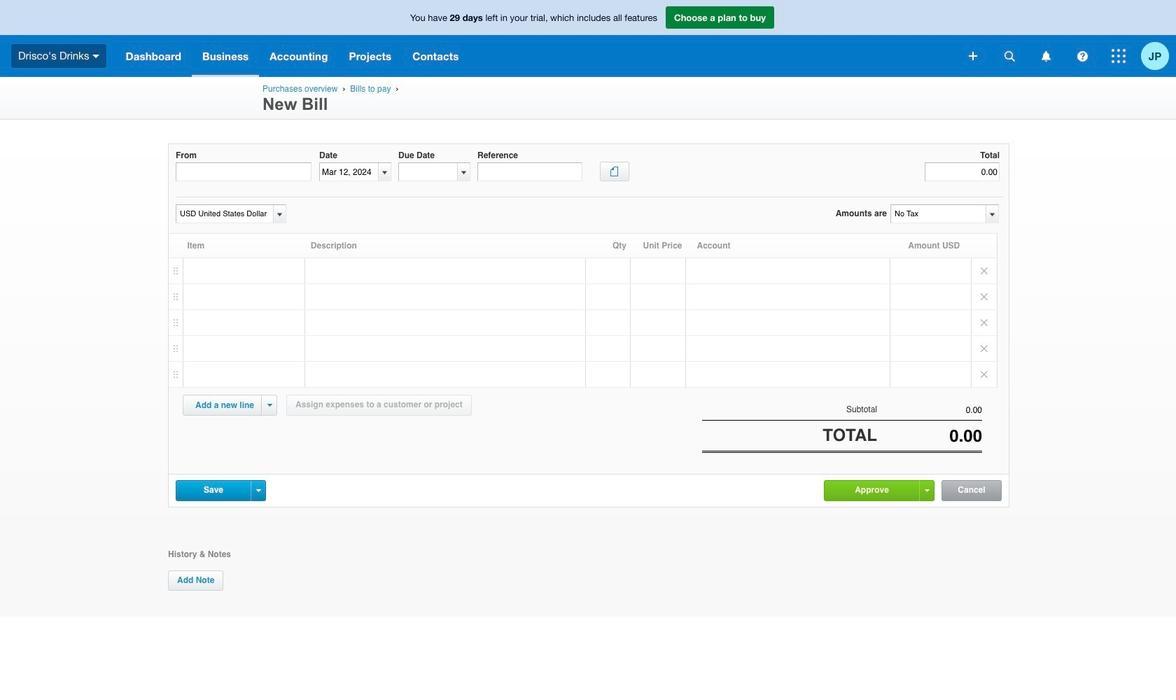 Task type: vqa. For each thing, say whether or not it's contained in the screenshot.
Delete line item icon to the top
yes



Task type: locate. For each thing, give the bounding box(es) containing it.
None text field
[[176, 163, 312, 182], [478, 163, 583, 182], [925, 163, 1000, 182], [878, 406, 983, 415], [176, 163, 312, 182], [478, 163, 583, 182], [925, 163, 1000, 182], [878, 406, 983, 415]]

1 vertical spatial delete line item image
[[972, 362, 997, 387]]

1 delete line item image from the top
[[972, 258, 997, 284]]

delete line item image
[[972, 310, 997, 335], [972, 362, 997, 387]]

banner
[[0, 0, 1177, 77]]

2 vertical spatial delete line item image
[[972, 336, 997, 361]]

0 vertical spatial delete line item image
[[972, 310, 997, 335]]

None text field
[[320, 163, 378, 181], [399, 163, 457, 181], [177, 205, 271, 223], [892, 205, 985, 223], [878, 427, 983, 446], [320, 163, 378, 181], [399, 163, 457, 181], [177, 205, 271, 223], [892, 205, 985, 223], [878, 427, 983, 446]]

svg image
[[1078, 51, 1088, 61]]

more add line options... image
[[267, 404, 272, 407]]

0 vertical spatial delete line item image
[[972, 258, 997, 284]]

delete line item image
[[972, 258, 997, 284], [972, 284, 997, 310], [972, 336, 997, 361]]

svg image
[[1112, 49, 1126, 63], [1005, 51, 1015, 61], [1042, 51, 1051, 61], [969, 52, 978, 60], [93, 54, 100, 58]]

1 vertical spatial delete line item image
[[972, 284, 997, 310]]



Task type: describe. For each thing, give the bounding box(es) containing it.
2 delete line item image from the top
[[972, 362, 997, 387]]

more approve options... image
[[925, 489, 930, 492]]

2 delete line item image from the top
[[972, 284, 997, 310]]

1 delete line item image from the top
[[972, 310, 997, 335]]

more save options... image
[[256, 489, 261, 492]]

3 delete line item image from the top
[[972, 336, 997, 361]]



